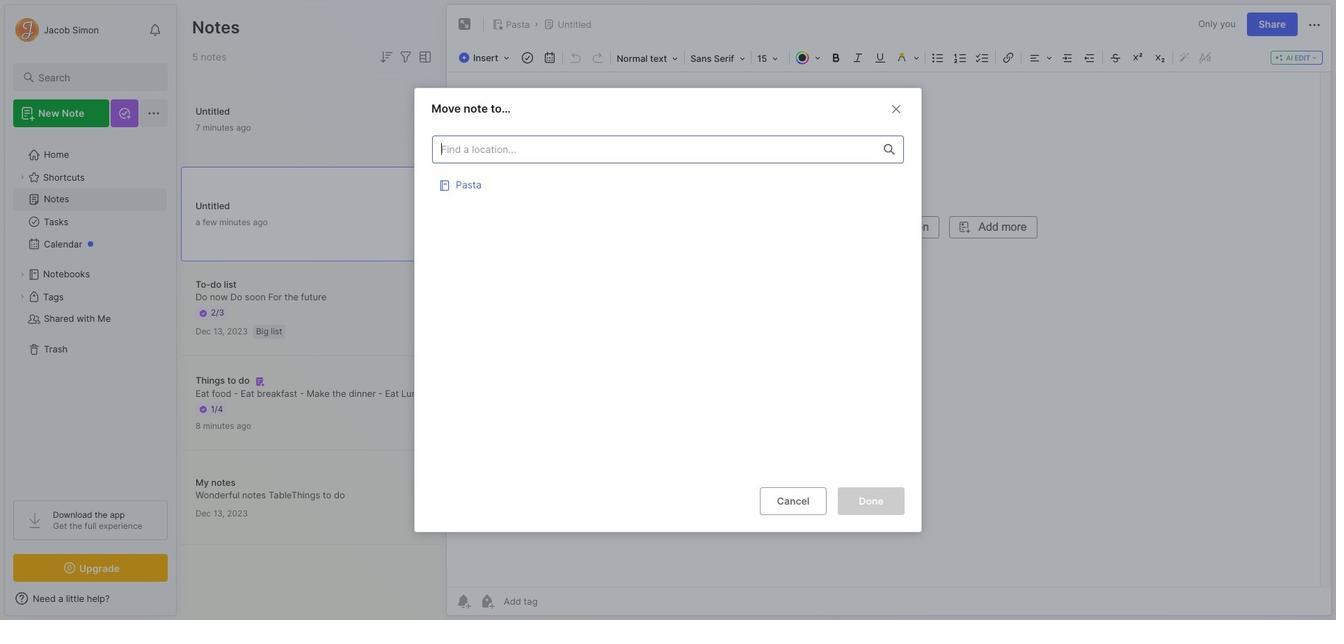 Task type: locate. For each thing, give the bounding box(es) containing it.
Search text field
[[38, 71, 155, 84]]

expand notebooks image
[[18, 271, 26, 279]]

heading level image
[[613, 49, 683, 67]]

underline image
[[871, 48, 890, 68]]

tree
[[5, 136, 176, 489]]

font size image
[[753, 49, 788, 67]]

add tag image
[[479, 594, 496, 610]]

None search field
[[38, 69, 155, 86]]

outdent image
[[1080, 48, 1100, 68]]

expand tags image
[[18, 293, 26, 301]]

Find a location… text field
[[433, 138, 876, 161]]

bulleted list image
[[929, 48, 948, 68]]

main element
[[0, 0, 181, 621]]

indent image
[[1058, 48, 1078, 68]]

task image
[[518, 48, 537, 68]]

cell
[[432, 170, 904, 198]]

superscript image
[[1128, 48, 1148, 68]]

note window element
[[446, 4, 1332, 617]]

cell inside find a location field
[[432, 170, 904, 198]]

highlight image
[[892, 48, 924, 68]]

add a reminder image
[[455, 594, 472, 610]]



Task type: describe. For each thing, give the bounding box(es) containing it.
subscript image
[[1151, 48, 1170, 68]]

font color image
[[791, 48, 825, 68]]

checklist image
[[973, 48, 993, 68]]

close image
[[888, 101, 905, 117]]

insert image
[[455, 49, 517, 67]]

italic image
[[849, 48, 868, 68]]

expand note image
[[457, 16, 473, 33]]

Note Editor text field
[[447, 72, 1331, 587]]

alignment image
[[1023, 48, 1057, 68]]

calendar event image
[[540, 48, 560, 68]]

numbered list image
[[951, 48, 970, 68]]

Find a location field
[[425, 129, 911, 477]]

tree inside main element
[[5, 136, 176, 489]]

bold image
[[826, 48, 846, 68]]

strikethrough image
[[1106, 48, 1126, 68]]

none search field inside main element
[[38, 69, 155, 86]]

font family image
[[686, 49, 750, 67]]

insert link image
[[999, 48, 1018, 68]]



Task type: vqa. For each thing, say whether or not it's contained in the screenshot.
notes
no



